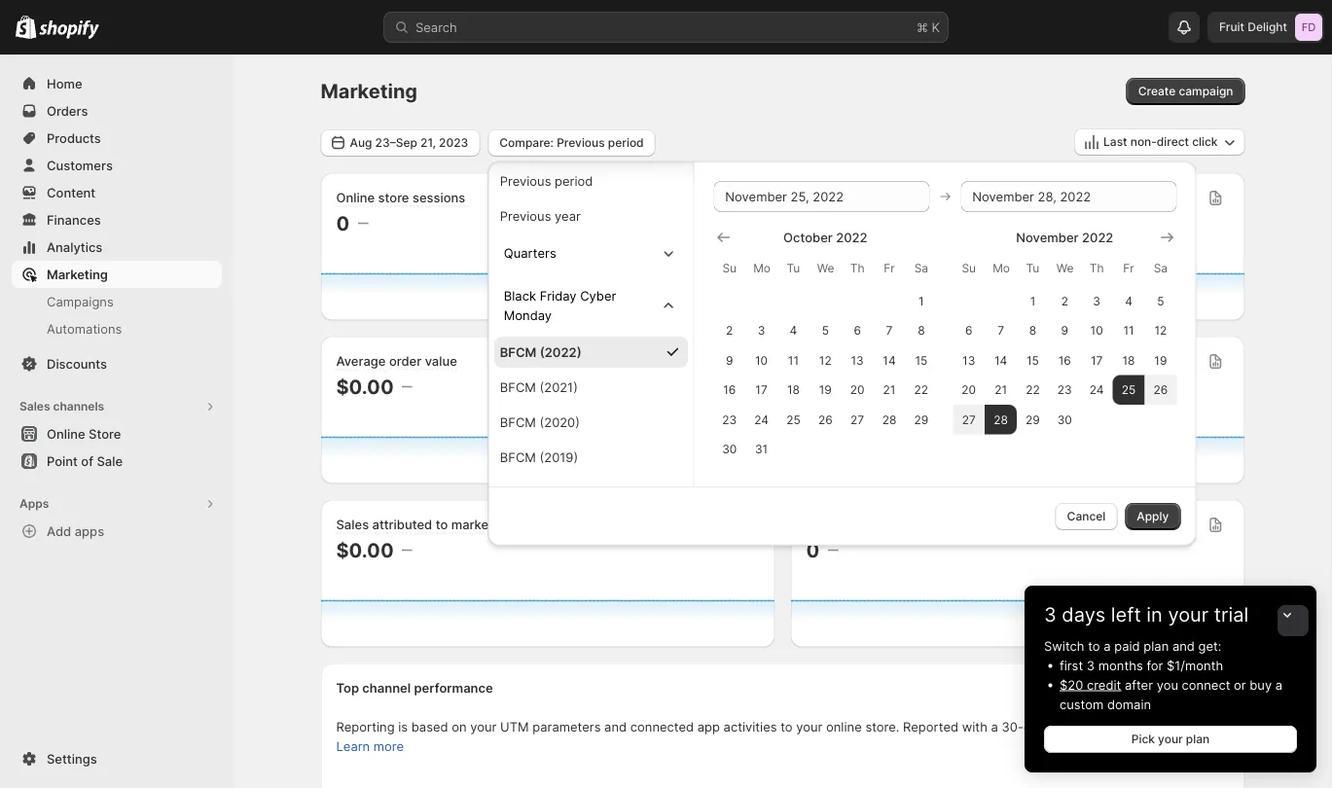 Task type: locate. For each thing, give the bounding box(es) containing it.
23
[[1058, 383, 1072, 397], [723, 412, 737, 427]]

1 vertical spatial 0
[[807, 538, 820, 562]]

0 horizontal spatial 26
[[819, 412, 833, 427]]

1 store from the left
[[378, 190, 409, 205]]

0 horizontal spatial 10
[[755, 353, 768, 367]]

1 yyyy-mm-dd text field from the left
[[714, 181, 930, 212]]

tuesday element
[[778, 251, 810, 286], [1017, 251, 1049, 286]]

20 button
[[842, 375, 874, 405], [953, 375, 985, 405]]

2 fr from the left
[[1124, 261, 1135, 275]]

online up point
[[47, 426, 85, 441]]

0 vertical spatial previous
[[557, 136, 605, 150]]

1 th from the left
[[851, 261, 865, 275]]

$20 credit link
[[1060, 678, 1122, 693]]

last non-direct click button
[[1075, 128, 1246, 156]]

25 button
[[1113, 375, 1145, 405], [778, 405, 810, 434]]

2 8 button from the left
[[1017, 316, 1049, 345]]

(2019)
[[539, 449, 578, 465]]

15 button
[[906, 345, 938, 375], [1017, 345, 1049, 375]]

no change image for 0
[[828, 543, 838, 558]]

14
[[883, 353, 896, 367], [995, 353, 1008, 367]]

1 horizontal spatial 20
[[962, 383, 976, 397]]

2 yyyy-mm-dd text field from the left
[[961, 181, 1177, 212]]

3 inside dropdown button
[[1045, 603, 1057, 627]]

1 mo from the left
[[754, 261, 771, 275]]

23 for rightmost 23 button
[[1058, 383, 1072, 397]]

tu down "november"
[[1027, 261, 1040, 275]]

2 14 button from the left
[[985, 345, 1017, 375]]

1 horizontal spatial 2 button
[[1049, 286, 1081, 316]]

28 button
[[874, 405, 906, 434], [985, 405, 1017, 434]]

12 button
[[1145, 316, 1177, 345], [810, 345, 842, 375]]

4 button up total
[[778, 316, 810, 345]]

1 tuesday element from the left
[[778, 251, 810, 286]]

⌘
[[917, 19, 929, 35]]

1 13 button from the left
[[842, 345, 874, 375]]

0 horizontal spatial saturday element
[[906, 251, 938, 286]]

no change image
[[358, 216, 368, 231], [844, 216, 855, 231], [402, 379, 412, 395]]

1 fr from the left
[[884, 261, 895, 275]]

1 15 button from the left
[[906, 345, 938, 375]]

2 bfcm from the top
[[500, 379, 536, 394]]

first 3 months for $1/month
[[1060, 658, 1224, 673]]

saturday element for november 2022
[[1145, 251, 1177, 286]]

0 horizontal spatial 14 button
[[874, 345, 906, 375]]

bfcm left (2019)
[[500, 449, 536, 465]]

bfcm left (2021)
[[500, 379, 536, 394]]

grid containing october
[[714, 228, 938, 464]]

no change image right "0%" at top right
[[844, 216, 855, 231]]

1 horizontal spatial 22
[[1026, 383, 1040, 397]]

friday element down 'november 2022'
[[1113, 251, 1145, 286]]

we down october 2022
[[818, 261, 835, 275]]

10
[[1091, 323, 1104, 338], [755, 353, 768, 367]]

saturday element for october 2022
[[906, 251, 938, 286]]

1 horizontal spatial thursday element
[[1081, 251, 1113, 286]]

delight
[[1248, 20, 1288, 34]]

0 horizontal spatial thursday element
[[842, 251, 874, 286]]

2 tuesday element from the left
[[1017, 251, 1049, 286]]

thursday element for october 2022
[[842, 251, 874, 286]]

1 horizontal spatial no change image
[[828, 543, 838, 558]]

and inside 'reporting is based on your utm parameters and connected app activities to your online store. reported with a 30-day attribution window. learn more'
[[605, 720, 627, 735]]

9 down 'november 2022'
[[1062, 323, 1069, 338]]

2 6 from the left
[[966, 323, 973, 338]]

bfcm (2019)
[[500, 449, 578, 465]]

1 horizontal spatial marketing
[[321, 79, 418, 103]]

to right activities
[[781, 720, 793, 735]]

28
[[883, 412, 897, 427], [994, 412, 1008, 427]]

1 horizontal spatial grid
[[953, 228, 1177, 434]]

0 horizontal spatial friday element
[[874, 251, 906, 286]]

previous inside the compare: previous period dropdown button
[[557, 136, 605, 150]]

tuesday element down "october"
[[778, 251, 810, 286]]

1 saturday element from the left
[[906, 251, 938, 286]]

1 horizontal spatial and
[[1173, 639, 1195, 654]]

aug 23–sep 21, 2023
[[350, 136, 469, 150]]

sales inside 'button'
[[19, 400, 50, 414]]

monday element
[[746, 251, 778, 286], [985, 251, 1017, 286]]

0 vertical spatial 23
[[1058, 383, 1072, 397]]

2 we from the left
[[1057, 261, 1074, 275]]

0 horizontal spatial 28
[[883, 412, 897, 427]]

1 horizontal spatial yyyy-mm-dd text field
[[961, 181, 1177, 212]]

su for november
[[962, 261, 976, 275]]

wednesday element
[[810, 251, 842, 286], [1049, 251, 1081, 286]]

3 days left in your trial
[[1045, 603, 1249, 627]]

1 7 from the left
[[886, 323, 893, 338]]

10 for left 10 button
[[755, 353, 768, 367]]

bfcm down monday
[[500, 344, 536, 359]]

5 for the rightmost 5 button
[[1158, 294, 1165, 308]]

1 horizontal spatial 4 button
[[1113, 286, 1145, 316]]

thursday element down 'november 2022'
[[1081, 251, 1113, 286]]

1 horizontal spatial 8
[[1030, 323, 1037, 338]]

0 horizontal spatial no change image
[[358, 216, 368, 231]]

fr for november 2022
[[1124, 261, 1135, 275]]

app
[[698, 720, 720, 735]]

9 left total
[[726, 353, 733, 367]]

fruit delight image
[[1296, 14, 1323, 41]]

no change image down "order"
[[402, 379, 412, 395]]

1 28 button from the left
[[874, 405, 906, 434]]

10 for 10 button to the right
[[1091, 323, 1104, 338]]

0 vertical spatial a
[[1104, 639, 1111, 654]]

30 button
[[1049, 405, 1081, 434], [714, 434, 746, 464]]

3 bfcm from the top
[[500, 414, 536, 430]]

1 1 from the left
[[919, 294, 924, 308]]

yyyy-mm-dd text field up 'november 2022'
[[961, 181, 1177, 212]]

19 button
[[1145, 345, 1177, 375], [810, 375, 842, 405]]

tuesday element for november 2022
[[1017, 251, 1049, 286]]

period up previous period button on the top of page
[[608, 136, 644, 150]]

1 thursday element from the left
[[842, 251, 874, 286]]

wednesday element down october 2022
[[810, 251, 842, 286]]

1 horizontal spatial sales
[[336, 517, 369, 532]]

8
[[918, 323, 925, 338], [1030, 323, 1037, 338]]

$0.00 down the attributed
[[336, 538, 394, 562]]

online down aug at the top left of the page
[[336, 190, 375, 205]]

0 horizontal spatial 1 button
[[906, 286, 938, 316]]

1 horizontal spatial 15
[[1027, 353, 1040, 367]]

4
[[1125, 294, 1133, 308], [790, 323, 798, 338]]

2 28 from the left
[[994, 412, 1008, 427]]

4 bfcm from the top
[[500, 449, 536, 465]]

1 sunday element from the left
[[714, 251, 746, 286]]

click
[[1193, 135, 1218, 149]]

friday element down online store conversion rate
[[874, 251, 906, 286]]

tuesday element down "november"
[[1017, 251, 1049, 286]]

sales left the attributed
[[336, 517, 369, 532]]

0 horizontal spatial tu
[[787, 261, 800, 275]]

1 6 from the left
[[854, 323, 861, 338]]

0 vertical spatial 19
[[1155, 353, 1168, 367]]

1 27 button from the left
[[842, 405, 874, 434]]

18 for leftmost 18 button
[[787, 383, 800, 397]]

non-
[[1131, 135, 1157, 149]]

1 no change image from the left
[[402, 543, 412, 558]]

1 grid from the left
[[714, 228, 938, 464]]

0 horizontal spatial mo
[[754, 261, 771, 275]]

thursday element
[[842, 251, 874, 286], [1081, 251, 1113, 286]]

based
[[412, 720, 448, 735]]

1 28 from the left
[[883, 412, 897, 427]]

0 horizontal spatial monday element
[[746, 251, 778, 286]]

saturday element
[[906, 251, 938, 286], [1145, 251, 1177, 286]]

1 22 button from the left
[[906, 375, 938, 405]]

apps
[[75, 524, 104, 539]]

YYYY-MM-DD text field
[[714, 181, 930, 212], [961, 181, 1177, 212]]

0 vertical spatial 11
[[1124, 323, 1135, 338]]

0 vertical spatial 30
[[1058, 412, 1073, 427]]

0 horizontal spatial 13
[[851, 353, 864, 367]]

products link
[[12, 125, 222, 152]]

1 sa from the left
[[915, 261, 929, 275]]

2 21 from the left
[[995, 383, 1008, 397]]

(2022)
[[539, 344, 581, 359]]

tu down "october"
[[787, 261, 800, 275]]

2 7 from the left
[[998, 323, 1005, 338]]

2 th from the left
[[1090, 261, 1104, 275]]

0 vertical spatial 4
[[1125, 294, 1133, 308]]

previous year
[[500, 208, 580, 223]]

1 vertical spatial 23
[[723, 412, 737, 427]]

0 vertical spatial 26
[[1154, 383, 1168, 397]]

29 for first 29 button from left
[[915, 412, 929, 427]]

online
[[336, 190, 375, 205], [807, 190, 845, 205], [47, 426, 85, 441]]

2 for leftmost "2" button
[[726, 323, 733, 338]]

2 8 from the left
[[1030, 323, 1037, 338]]

friday element for november 2022
[[1113, 251, 1145, 286]]

sales left channels
[[19, 400, 50, 414]]

2 20 button from the left
[[953, 375, 985, 405]]

1 vertical spatial sales
[[336, 517, 369, 532]]

switch
[[1045, 639, 1085, 654]]

0 horizontal spatial 24
[[755, 412, 769, 427]]

0 vertical spatial 24
[[1090, 383, 1104, 397]]

2 thursday element from the left
[[1081, 251, 1113, 286]]

your right on
[[470, 720, 497, 735]]

21
[[883, 383, 896, 397], [995, 383, 1008, 397]]

grid
[[714, 228, 938, 464], [953, 228, 1177, 434]]

0 horizontal spatial and
[[605, 720, 627, 735]]

30-
[[1002, 720, 1024, 735]]

1 bfcm from the top
[[500, 344, 536, 359]]

20
[[851, 383, 865, 397], [962, 383, 976, 397]]

settings link
[[12, 746, 222, 773]]

0 horizontal spatial we
[[818, 261, 835, 275]]

⌘ k
[[917, 19, 940, 35]]

cyber
[[580, 288, 616, 303]]

your right in at the right bottom of page
[[1169, 603, 1209, 627]]

automations link
[[12, 315, 222, 343]]

period up 'year'
[[554, 173, 593, 188]]

trial
[[1215, 603, 1249, 627]]

2 horizontal spatial no change image
[[844, 216, 855, 231]]

and up $1/month
[[1173, 639, 1195, 654]]

0 horizontal spatial 0
[[336, 211, 350, 235]]

friday element
[[874, 251, 906, 286], [1113, 251, 1145, 286]]

sa for november 2022
[[1154, 261, 1168, 275]]

31 button
[[746, 434, 778, 464]]

1 monday element from the left
[[746, 251, 778, 286]]

1 horizontal spatial 19 button
[[1145, 345, 1177, 375]]

previous up previous period button on the top of page
[[557, 136, 605, 150]]

2 tu from the left
[[1027, 261, 1040, 275]]

store for 0%
[[848, 190, 880, 205]]

we down 'november 2022'
[[1057, 261, 1074, 275]]

point of sale button
[[0, 448, 234, 475]]

store left sessions
[[378, 190, 409, 205]]

content link
[[12, 179, 222, 206]]

plan up for
[[1144, 639, 1169, 654]]

19
[[1155, 353, 1168, 367], [819, 383, 832, 397]]

0 horizontal spatial 30
[[722, 442, 737, 456]]

a left the paid
[[1104, 639, 1111, 654]]

2 sunday element from the left
[[953, 251, 985, 286]]

plan down after you connect or buy a custom domain
[[1186, 733, 1210, 747]]

2 28 button from the left
[[985, 405, 1017, 434]]

2 saturday element from the left
[[1145, 251, 1177, 286]]

period inside dropdown button
[[608, 136, 644, 150]]

wednesday element down 'november 2022'
[[1049, 251, 1081, 286]]

1 vertical spatial 26
[[819, 412, 833, 427]]

1 horizontal spatial tu
[[1027, 261, 1040, 275]]

14 button
[[874, 345, 906, 375], [985, 345, 1017, 375]]

16 button
[[1049, 345, 1081, 375], [714, 375, 746, 405]]

online
[[826, 720, 862, 735]]

sunday element for october 2022
[[714, 251, 746, 286]]

0 horizontal spatial sunday element
[[714, 251, 746, 286]]

2022 right "october"
[[836, 229, 868, 245]]

$1/month
[[1167, 658, 1224, 673]]

1 vertical spatial and
[[605, 720, 627, 735]]

1 2022 from the left
[[836, 229, 868, 245]]

previous inside the previous year "button"
[[500, 208, 551, 223]]

1 horizontal spatial 29
[[1026, 412, 1040, 427]]

0 horizontal spatial 27 button
[[842, 405, 874, 434]]

th for november 2022
[[1090, 261, 1104, 275]]

0 horizontal spatial store
[[378, 190, 409, 205]]

1 we from the left
[[818, 261, 835, 275]]

direct
[[1157, 135, 1190, 149]]

2 monday element from the left
[[985, 251, 1017, 286]]

1 vertical spatial 5
[[822, 323, 829, 338]]

with
[[962, 720, 988, 735]]

a inside after you connect or buy a custom domain
[[1276, 678, 1283, 693]]

0 horizontal spatial 23
[[723, 412, 737, 427]]

9 button down 'november 2022'
[[1049, 316, 1081, 345]]

1 horizontal spatial 9
[[1062, 323, 1069, 338]]

1 27 from the left
[[851, 412, 865, 427]]

2 no change image from the left
[[828, 543, 838, 558]]

4 button
[[1113, 286, 1145, 316], [778, 316, 810, 345]]

$0.00 down average
[[336, 375, 394, 399]]

order
[[389, 354, 422, 369]]

2 29 from the left
[[1026, 412, 1040, 427]]

buy
[[1250, 678, 1272, 693]]

1 horizontal spatial saturday element
[[1145, 251, 1177, 286]]

$0.00 for no change image for $0.00
[[336, 375, 394, 399]]

2 1 from the left
[[1031, 294, 1036, 308]]

a left the 30-
[[992, 720, 999, 735]]

1 vertical spatial previous
[[500, 173, 551, 188]]

1 29 button from the left
[[906, 405, 938, 434]]

grid containing november
[[953, 228, 1177, 434]]

0 horizontal spatial 15
[[915, 353, 928, 367]]

apply
[[1137, 509, 1169, 523]]

$0.00 for $0.00's no change icon
[[336, 538, 394, 562]]

1 21 from the left
[[883, 383, 896, 397]]

sunday element
[[714, 251, 746, 286], [953, 251, 985, 286]]

thursday element for november 2022
[[1081, 251, 1113, 286]]

12 for the left the 12 button
[[820, 353, 832, 367]]

2 vertical spatial to
[[781, 720, 793, 735]]

2 store from the left
[[848, 190, 880, 205]]

1 horizontal spatial 14 button
[[985, 345, 1017, 375]]

9
[[1062, 323, 1069, 338], [726, 353, 733, 367]]

2022 right "november"
[[1082, 229, 1114, 245]]

2 27 from the left
[[962, 412, 976, 427]]

29 for 1st 29 button from right
[[1026, 412, 1040, 427]]

online up "0%" at top right
[[807, 190, 845, 205]]

th down october 2022
[[851, 261, 865, 275]]

mo for october
[[754, 261, 771, 275]]

2 22 from the left
[[1026, 383, 1040, 397]]

1 horizontal spatial 23 button
[[1049, 375, 1081, 405]]

1 horizontal spatial sunday element
[[953, 251, 985, 286]]

marketing up aug at the top left of the page
[[321, 79, 418, 103]]

compare: previous period
[[500, 136, 644, 150]]

2 22 button from the left
[[1017, 375, 1049, 405]]

in
[[1147, 603, 1163, 627]]

24 button
[[1081, 375, 1113, 405], [746, 405, 778, 434]]

average
[[336, 354, 386, 369]]

previous down compare:
[[500, 173, 551, 188]]

$0.00
[[336, 375, 394, 399], [807, 375, 864, 399], [336, 538, 394, 562]]

1 horizontal spatial 13 button
[[953, 345, 985, 375]]

your right pick
[[1159, 733, 1183, 747]]

october
[[784, 229, 833, 245]]

17 button
[[1081, 345, 1113, 375], [746, 375, 778, 405]]

marketing down analytics
[[47, 267, 108, 282]]

sa for october 2022
[[915, 261, 929, 275]]

1 for first '1' button from the right
[[1031, 294, 1036, 308]]

to right the attributed
[[436, 517, 448, 532]]

fr for october 2022
[[884, 261, 895, 275]]

1 su from the left
[[723, 261, 737, 275]]

and left 'connected'
[[605, 720, 627, 735]]

2 2022 from the left
[[1082, 229, 1114, 245]]

23 for 23 button to the left
[[723, 412, 737, 427]]

0 horizontal spatial 28 button
[[874, 405, 906, 434]]

0 horizontal spatial 3 button
[[746, 316, 778, 345]]

1 horizontal spatial 22 button
[[1017, 375, 1049, 405]]

21 button
[[874, 375, 906, 405], [985, 375, 1017, 405]]

no change image down online store sessions
[[358, 216, 368, 231]]

yyyy-mm-dd text field up october 2022
[[714, 181, 930, 212]]

2 grid from the left
[[953, 228, 1177, 434]]

for
[[1147, 658, 1164, 673]]

we for october
[[818, 261, 835, 275]]

previous inside previous period button
[[500, 173, 551, 188]]

1 horizontal spatial 12
[[1155, 323, 1167, 338]]

2 su from the left
[[962, 261, 976, 275]]

automations
[[47, 321, 122, 336]]

1 horizontal spatial fr
[[1124, 261, 1135, 275]]

marketing inside "marketing" link
[[47, 267, 108, 282]]

9 button left total
[[714, 345, 746, 375]]

2 14 from the left
[[995, 353, 1008, 367]]

th down 'november 2022'
[[1090, 261, 1104, 275]]

bfcm down bfcm (2021) at the left
[[500, 414, 536, 430]]

1 vertical spatial 10
[[755, 353, 768, 367]]

previous up quarters
[[500, 208, 551, 223]]

7 for 2nd 7 button from the left
[[998, 323, 1005, 338]]

to inside 'reporting is based on your utm parameters and connected app activities to your online store. reported with a 30-day attribution window. learn more'
[[781, 720, 793, 735]]

1 horizontal spatial 25
[[1122, 383, 1136, 397]]

no change image
[[402, 543, 412, 558], [828, 543, 838, 558]]

2 13 button from the left
[[953, 345, 985, 375]]

0 horizontal spatial 1
[[919, 294, 924, 308]]

credit
[[1087, 678, 1122, 693]]

9 button
[[1049, 316, 1081, 345], [714, 345, 746, 375]]

2 friday element from the left
[[1113, 251, 1145, 286]]

wednesday element for november
[[1049, 251, 1081, 286]]

period inside button
[[554, 173, 593, 188]]

store.
[[866, 720, 900, 735]]

add
[[47, 524, 71, 539]]

1 7 button from the left
[[874, 316, 906, 345]]

2 for "2" button to the right
[[1062, 294, 1069, 308]]

0 horizontal spatial 16
[[723, 383, 736, 397]]

1 horizontal spatial 29 button
[[1017, 405, 1049, 434]]

bfcm for bfcm (2019)
[[500, 449, 536, 465]]

sunday element for november 2022
[[953, 251, 985, 286]]

1 horizontal spatial 27 button
[[953, 405, 985, 434]]

1 horizontal spatial 7
[[998, 323, 1005, 338]]

1 14 button from the left
[[874, 345, 906, 375]]

1 horizontal spatial 10 button
[[1081, 316, 1113, 345]]

bfcm (2021) button
[[494, 372, 688, 403]]

1 20 from the left
[[851, 383, 865, 397]]

cancel
[[1068, 509, 1106, 523]]

tu
[[787, 261, 800, 275], [1027, 261, 1040, 275]]

23 button
[[1049, 375, 1081, 405], [714, 405, 746, 434]]

28 for first 28 button from right
[[994, 412, 1008, 427]]

1 vertical spatial 4
[[790, 323, 798, 338]]

1 horizontal spatial 23
[[1058, 383, 1072, 397]]

0 horizontal spatial 7
[[886, 323, 893, 338]]

2 13 from the left
[[963, 353, 976, 367]]

monday element for october
[[746, 251, 778, 286]]

1 horizontal spatial 1
[[1031, 294, 1036, 308]]

0 horizontal spatial wednesday element
[[810, 251, 842, 286]]

12 for rightmost the 12 button
[[1155, 323, 1167, 338]]

reporting is based on your utm parameters and connected app activities to your online store. reported with a 30-day attribution window. learn more
[[336, 720, 1163, 754]]

8 for second 8 button
[[1030, 323, 1037, 338]]

4 button down 'november 2022'
[[1113, 286, 1145, 316]]

domain
[[1108, 697, 1152, 712]]

reporting
[[336, 720, 395, 735]]

1 wednesday element from the left
[[810, 251, 842, 286]]

1 vertical spatial marketing
[[47, 267, 108, 282]]

1 horizontal spatial 14
[[995, 353, 1008, 367]]

1 14 from the left
[[883, 353, 896, 367]]

1 vertical spatial 11
[[788, 353, 799, 367]]

2 27 button from the left
[[953, 405, 985, 434]]

15
[[915, 353, 928, 367], [1027, 353, 1040, 367]]

and inside 3 days left in your trial element
[[1173, 639, 1195, 654]]

learn more link
[[336, 739, 404, 754]]

1 8 from the left
[[918, 323, 925, 338]]

to right switch
[[1088, 639, 1101, 654]]

channel
[[362, 681, 411, 696]]

1 tu from the left
[[787, 261, 800, 275]]

a right buy
[[1276, 678, 1283, 693]]

1 horizontal spatial sa
[[1154, 261, 1168, 275]]

2 wednesday element from the left
[[1049, 251, 1081, 286]]

1 friday element from the left
[[874, 251, 906, 286]]

1 29 from the left
[[915, 412, 929, 427]]

2 mo from the left
[[993, 261, 1010, 275]]

store left conversion
[[848, 190, 880, 205]]

su for october
[[723, 261, 737, 275]]

campaign
[[1179, 84, 1234, 98]]

1 horizontal spatial 21 button
[[985, 375, 1017, 405]]

2 sa from the left
[[1154, 261, 1168, 275]]

thursday element down october 2022
[[842, 251, 874, 286]]

bfcm (2019) button
[[494, 442, 688, 473]]

0 horizontal spatial tuesday element
[[778, 251, 810, 286]]

1 horizontal spatial online
[[336, 190, 375, 205]]



Task type: vqa. For each thing, say whether or not it's contained in the screenshot.


Task type: describe. For each thing, give the bounding box(es) containing it.
0 horizontal spatial 4 button
[[778, 316, 810, 345]]

6 for second "6" button from the right
[[854, 323, 861, 338]]

utm
[[500, 720, 529, 735]]

0 horizontal spatial 19 button
[[810, 375, 842, 405]]

shopify image
[[16, 15, 36, 39]]

a inside 'reporting is based on your utm parameters and connected app activities to your online store. reported with a 30-day attribution window. learn more'
[[992, 720, 999, 735]]

1 horizontal spatial 17 button
[[1081, 345, 1113, 375]]

connect
[[1182, 678, 1231, 693]]

your left online
[[797, 720, 823, 735]]

attribution
[[1049, 720, 1111, 735]]

2 6 button from the left
[[953, 316, 985, 345]]

1 horizontal spatial 9 button
[[1049, 316, 1081, 345]]

day
[[1024, 720, 1046, 735]]

2 21 button from the left
[[985, 375, 1017, 405]]

bfcm for bfcm (2020)
[[500, 414, 536, 430]]

0 horizontal spatial 16 button
[[714, 375, 746, 405]]

no change image for $0.00
[[402, 379, 412, 395]]

0 horizontal spatial plan
[[1144, 639, 1169, 654]]

analytics
[[47, 239, 102, 255]]

1 20 button from the left
[[842, 375, 874, 405]]

0 horizontal spatial 5 button
[[810, 316, 842, 345]]

0 horizontal spatial 30 button
[[714, 434, 746, 464]]

top channel performance
[[336, 681, 493, 696]]

november 2022
[[1017, 229, 1114, 245]]

16 for the left 16 button
[[723, 383, 736, 397]]

0 horizontal spatial 24 button
[[746, 405, 778, 434]]

online for 0
[[336, 190, 375, 205]]

tu for october
[[787, 261, 800, 275]]

no change image for 0
[[358, 216, 368, 231]]

27 for 1st 27 button
[[851, 412, 865, 427]]

october 2022
[[784, 229, 868, 245]]

1 22 from the left
[[915, 383, 929, 397]]

point of sale
[[47, 454, 123, 469]]

0 horizontal spatial 25
[[787, 412, 801, 427]]

sales for sales channels
[[19, 400, 50, 414]]

finances
[[47, 212, 101, 227]]

21,
[[421, 136, 436, 150]]

2 1 button from the left
[[1017, 286, 1049, 316]]

0 horizontal spatial 25 button
[[778, 405, 810, 434]]

aug 23–sep 21, 2023 button
[[321, 129, 480, 156]]

bfcm (2022)
[[500, 344, 581, 359]]

3 days left in your trial button
[[1025, 586, 1317, 627]]

0 vertical spatial to
[[436, 517, 448, 532]]

black friday cyber monday button
[[496, 278, 686, 333]]

0 horizontal spatial 19
[[819, 383, 832, 397]]

get:
[[1199, 639, 1222, 654]]

27 for 2nd 27 button
[[962, 412, 976, 427]]

online inside online store link
[[47, 426, 85, 441]]

after you connect or buy a custom domain
[[1060, 678, 1283, 712]]

4 for the right 4 button
[[1125, 294, 1133, 308]]

1 horizontal spatial 18 button
[[1113, 345, 1145, 375]]

sales for sales attributed to marketing
[[336, 517, 369, 532]]

1 horizontal spatial 24 button
[[1081, 375, 1113, 405]]

0 horizontal spatial 9 button
[[714, 345, 746, 375]]

previous for previous year
[[500, 208, 551, 223]]

0 horizontal spatial 18 button
[[778, 375, 810, 405]]

1 for first '1' button
[[919, 294, 924, 308]]

custom
[[1060, 697, 1104, 712]]

fruit delight
[[1220, 20, 1288, 34]]

2 7 button from the left
[[985, 316, 1017, 345]]

analytics link
[[12, 234, 222, 261]]

last
[[1104, 135, 1128, 149]]

6 for second "6" button
[[966, 323, 973, 338]]

connected
[[631, 720, 694, 735]]

4 for the leftmost 4 button
[[790, 323, 798, 338]]

1 13 from the left
[[851, 353, 864, 367]]

of
[[81, 454, 93, 469]]

create
[[1139, 84, 1176, 98]]

1 vertical spatial 17
[[756, 383, 768, 397]]

2022 for october 2022
[[836, 229, 868, 245]]

0 horizontal spatial 12 button
[[810, 345, 842, 375]]

1 horizontal spatial 0
[[807, 538, 820, 562]]

activities
[[724, 720, 777, 735]]

5 for 5 button to the left
[[822, 323, 829, 338]]

0 vertical spatial 9
[[1062, 323, 1069, 338]]

bfcm for bfcm (2022)
[[500, 344, 536, 359]]

campaigns
[[47, 294, 114, 309]]

your inside dropdown button
[[1169, 603, 1209, 627]]

apply button
[[1126, 503, 1181, 530]]

1 horizontal spatial 26 button
[[1145, 375, 1177, 405]]

0 horizontal spatial 2 button
[[714, 316, 746, 345]]

parameters
[[533, 720, 601, 735]]

bfcm for bfcm (2021)
[[500, 379, 536, 394]]

1 horizontal spatial a
[[1104, 639, 1111, 654]]

1 vertical spatial plan
[[1186, 733, 1210, 747]]

sales
[[840, 354, 871, 369]]

wednesday element for october
[[810, 251, 842, 286]]

or
[[1234, 678, 1247, 693]]

black
[[504, 288, 536, 303]]

1 horizontal spatial 5 button
[[1145, 286, 1177, 316]]

fruit
[[1220, 20, 1245, 34]]

left
[[1112, 603, 1142, 627]]

monday
[[504, 307, 552, 322]]

0%
[[807, 211, 837, 235]]

1 horizontal spatial 16 button
[[1049, 345, 1081, 375]]

apps
[[19, 497, 49, 511]]

1 horizontal spatial 30 button
[[1049, 405, 1081, 434]]

compare: previous period button
[[488, 129, 656, 156]]

1 8 button from the left
[[906, 316, 938, 345]]

2022 for november 2022
[[1082, 229, 1114, 245]]

aug
[[350, 136, 372, 150]]

th for october 2022
[[851, 261, 865, 275]]

friday element for october 2022
[[874, 251, 906, 286]]

total
[[807, 354, 836, 369]]

orders link
[[12, 97, 222, 125]]

3 for 3 button to the right
[[1093, 294, 1101, 308]]

products
[[47, 130, 101, 146]]

value
[[425, 354, 457, 369]]

1 vertical spatial 30
[[722, 442, 737, 456]]

add apps
[[47, 524, 104, 539]]

0 horizontal spatial 26 button
[[810, 405, 842, 434]]

28 for second 28 button from right
[[883, 412, 897, 427]]

7 for second 7 button from right
[[886, 323, 893, 338]]

store for 0
[[378, 190, 409, 205]]

november
[[1017, 229, 1079, 245]]

tuesday element for october 2022
[[778, 251, 810, 286]]

search
[[416, 19, 457, 35]]

point of sale link
[[12, 448, 222, 475]]

sessions
[[413, 190, 466, 205]]

$0.00 down total sales
[[807, 375, 864, 399]]

days
[[1062, 603, 1106, 627]]

16 for rightmost 16 button
[[1059, 353, 1072, 367]]

conversion
[[883, 190, 949, 205]]

previous year button
[[494, 200, 688, 231]]

2023
[[439, 136, 469, 150]]

mo for november
[[993, 261, 1010, 275]]

1 horizontal spatial 30
[[1058, 412, 1073, 427]]

3 for leftmost 3 button
[[758, 323, 766, 338]]

apps button
[[12, 491, 222, 518]]

quarters button
[[496, 235, 686, 270]]

orders
[[47, 103, 88, 118]]

black friday cyber monday
[[504, 288, 616, 322]]

0 horizontal spatial 9
[[726, 353, 733, 367]]

1 1 button from the left
[[906, 286, 938, 316]]

0 horizontal spatial 17 button
[[746, 375, 778, 405]]

bfcm (2020) button
[[494, 407, 688, 438]]

total sales
[[807, 354, 871, 369]]

on
[[452, 720, 467, 735]]

no change image for $0.00
[[402, 543, 412, 558]]

8 for 2nd 8 button from the right
[[918, 323, 925, 338]]

$20 credit
[[1060, 678, 1122, 693]]

online store link
[[12, 421, 222, 448]]

3 days left in your trial element
[[1025, 637, 1317, 773]]

2 20 from the left
[[962, 383, 976, 397]]

0 vertical spatial marketing
[[321, 79, 418, 103]]

online store sessions
[[336, 190, 466, 205]]

2 15 button from the left
[[1017, 345, 1049, 375]]

we for november
[[1057, 261, 1074, 275]]

1 horizontal spatial 12 button
[[1145, 316, 1177, 345]]

tu for november
[[1027, 261, 1040, 275]]

shopify image
[[39, 20, 100, 39]]

to inside 3 days left in your trial element
[[1088, 639, 1101, 654]]

paid
[[1115, 639, 1141, 654]]

18 for right 18 button
[[1123, 353, 1135, 367]]

1 21 button from the left
[[874, 375, 906, 405]]

pick your plan link
[[1045, 726, 1298, 753]]

1 horizontal spatial 26
[[1154, 383, 1168, 397]]

window.
[[1115, 720, 1163, 735]]

monday element for november
[[985, 251, 1017, 286]]

settings
[[47, 752, 97, 767]]

add apps button
[[12, 518, 222, 545]]

1 horizontal spatial 3 button
[[1081, 286, 1113, 316]]

discounts
[[47, 356, 107, 371]]

0 horizontal spatial 11 button
[[778, 345, 810, 375]]

0 vertical spatial 17
[[1091, 353, 1103, 367]]

friday
[[539, 288, 576, 303]]

0 horizontal spatial 23 button
[[714, 405, 746, 434]]

online for 0%
[[807, 190, 845, 205]]

1 horizontal spatial 25 button
[[1113, 375, 1145, 405]]

cancel button
[[1056, 503, 1118, 530]]

customers link
[[12, 152, 222, 179]]

(2020)
[[539, 414, 580, 430]]

0 horizontal spatial 10 button
[[746, 345, 778, 375]]

1 horizontal spatial 11 button
[[1113, 316, 1145, 345]]

1 6 button from the left
[[842, 316, 874, 345]]

point
[[47, 454, 78, 469]]

previous period
[[500, 173, 593, 188]]

1 15 from the left
[[915, 353, 928, 367]]

2 29 button from the left
[[1017, 405, 1049, 434]]

no change image for 0%
[[844, 216, 855, 231]]

months
[[1099, 658, 1144, 673]]

3 for 3 days left in your trial
[[1045, 603, 1057, 627]]

previous for previous period
[[500, 173, 551, 188]]

create campaign
[[1139, 84, 1234, 98]]

year
[[554, 208, 580, 223]]

2 15 from the left
[[1027, 353, 1040, 367]]

average order value
[[336, 354, 457, 369]]

campaigns link
[[12, 288, 222, 315]]

top
[[336, 681, 359, 696]]

home
[[47, 76, 82, 91]]



